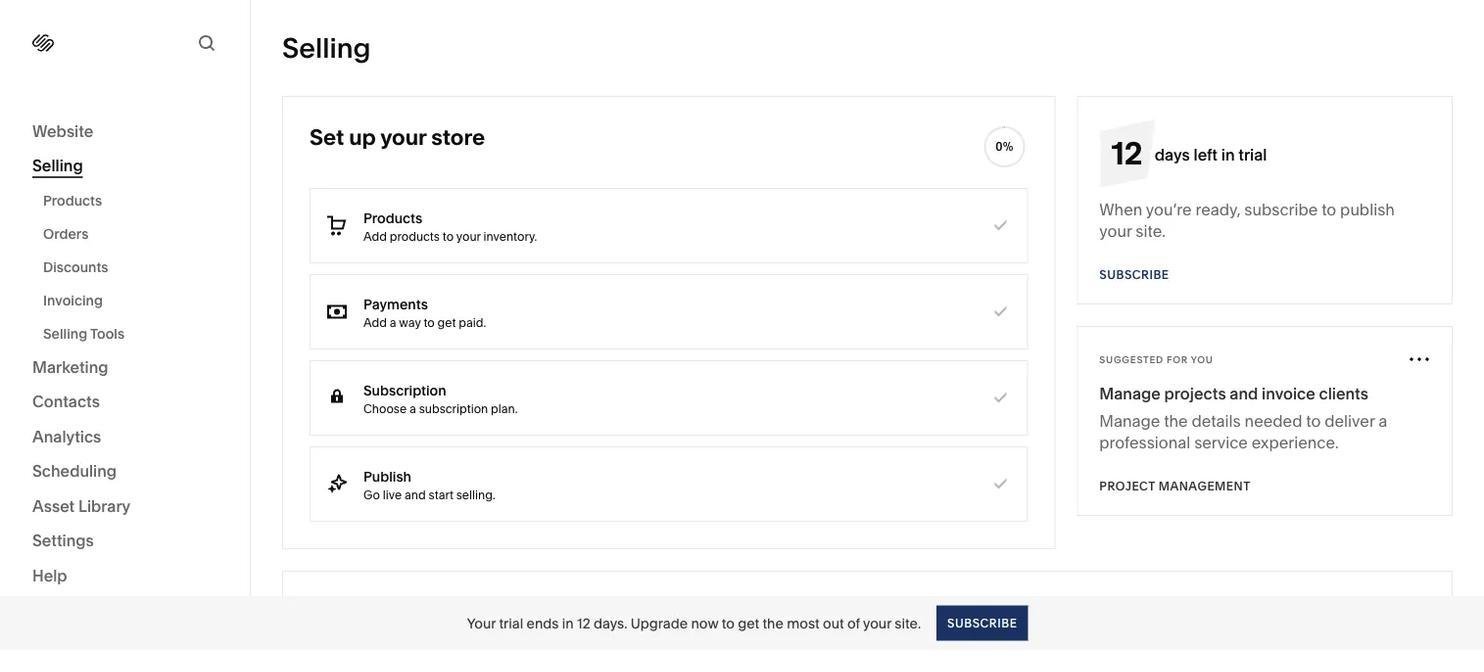 Task type: locate. For each thing, give the bounding box(es) containing it.
1 vertical spatial site.
[[895, 615, 921, 632]]

your right of
[[863, 615, 892, 632]]

trial right your
[[499, 615, 524, 632]]

products up "orders"
[[43, 193, 102, 209]]

to left publish on the top right of the page
[[1322, 200, 1337, 219]]

plan.
[[491, 402, 518, 416]]

manage projects and invoice clients manage the details needed to deliver a professional service experience.
[[1100, 384, 1388, 452]]

0 horizontal spatial products
[[43, 193, 102, 209]]

way
[[399, 316, 421, 330]]

add left products
[[364, 229, 387, 244]]

contacts link
[[32, 391, 218, 415]]

1 vertical spatial trial
[[499, 615, 524, 632]]

site. right of
[[895, 615, 921, 632]]

paid.
[[459, 316, 486, 330]]

1 vertical spatial in
[[562, 615, 574, 632]]

0 vertical spatial manage
[[1100, 384, 1161, 403]]

selling down 'website'
[[32, 156, 83, 175]]

trial right left
[[1239, 145, 1267, 164]]

asset library
[[32, 497, 131, 516]]

and up details
[[1230, 384, 1259, 403]]

1 horizontal spatial site.
[[1136, 221, 1166, 241]]

a right deliver at the right of page
[[1379, 412, 1388, 431]]

to
[[1322, 200, 1337, 219], [443, 229, 454, 244], [424, 316, 435, 330], [1307, 412, 1321, 431], [422, 594, 443, 621], [722, 615, 735, 632]]

marketing link
[[32, 357, 218, 380]]

get left paid.
[[438, 316, 456, 330]]

scheduling link
[[32, 461, 218, 484]]

in right left
[[1222, 145, 1235, 164]]

and inside manage projects and invoice clients manage the details needed to deliver a professional service experience.
[[1230, 384, 1259, 403]]

professional
[[1100, 433, 1191, 452]]

manage up professional
[[1100, 412, 1161, 431]]

0 horizontal spatial subscribe button
[[937, 606, 1028, 641]]

a
[[390, 316, 396, 330], [410, 402, 416, 416], [1379, 412, 1388, 431]]

service
[[1195, 433, 1248, 452]]

your down when on the right
[[1100, 221, 1132, 241]]

0 horizontal spatial a
[[390, 316, 396, 330]]

0 vertical spatial subscribe button
[[1100, 258, 1170, 293]]

selling.
[[456, 488, 495, 502]]

site. inside "when you're ready, subscribe to publish your site."
[[1136, 221, 1166, 241]]

most
[[787, 615, 820, 632]]

you're
[[1146, 200, 1192, 219]]

help
[[32, 566, 67, 585]]

1 vertical spatial and
[[405, 488, 426, 502]]

1 horizontal spatial a
[[410, 402, 416, 416]]

manage down suggested
[[1100, 384, 1161, 403]]

1 vertical spatial the
[[763, 615, 784, 632]]

left
[[1194, 145, 1218, 164]]

2 add from the top
[[364, 316, 387, 330]]

0 horizontal spatial 12
[[577, 615, 591, 632]]

products inside the products add products to your inventory.
[[364, 210, 423, 226]]

a inside the subscription choose a subscription plan.
[[410, 402, 416, 416]]

1 horizontal spatial products
[[364, 210, 423, 226]]

ends
[[527, 615, 559, 632]]

a left way
[[390, 316, 396, 330]]

in
[[1222, 145, 1235, 164], [562, 615, 574, 632]]

0 vertical spatial the
[[1164, 412, 1188, 431]]

needed
[[1245, 412, 1303, 431]]

selling tools
[[43, 326, 125, 342]]

selling up set
[[282, 31, 371, 65]]

0 horizontal spatial trial
[[499, 615, 524, 632]]

0 vertical spatial products
[[43, 193, 102, 209]]

scheduling
[[32, 462, 117, 481]]

invoicing link
[[43, 284, 228, 317]]

1 vertical spatial manage
[[1100, 412, 1161, 431]]

the inside manage projects and invoice clients manage the details needed to deliver a professional service experience.
[[1164, 412, 1188, 431]]

your left inventory.
[[456, 229, 481, 244]]

0 vertical spatial site.
[[1136, 221, 1166, 241]]

selling
[[282, 31, 371, 65], [32, 156, 83, 175], [43, 326, 87, 342]]

to right now
[[722, 615, 735, 632]]

to right way
[[424, 316, 435, 330]]

deliver
[[1325, 412, 1375, 431]]

0 horizontal spatial subscribe
[[948, 616, 1018, 631]]

0 vertical spatial get
[[438, 316, 456, 330]]

to right products
[[443, 229, 454, 244]]

0 horizontal spatial the
[[763, 615, 784, 632]]

1 vertical spatial add
[[364, 316, 387, 330]]

0 horizontal spatial and
[[405, 488, 426, 502]]

invoice
[[1262, 384, 1316, 403]]

settings
[[32, 532, 94, 551]]

in right ends
[[562, 615, 574, 632]]

products for products add products to your inventory.
[[364, 210, 423, 226]]

a for subscription
[[410, 402, 416, 416]]

2 horizontal spatial a
[[1379, 412, 1388, 431]]

subscribe
[[1245, 200, 1318, 219]]

suggested
[[1100, 354, 1164, 366]]

when
[[1100, 200, 1143, 219]]

contacts
[[32, 392, 100, 412]]

to inside the products add products to your inventory.
[[443, 229, 454, 244]]

the
[[1164, 412, 1188, 431], [763, 615, 784, 632]]

to inside payments add a way to get paid.
[[424, 316, 435, 330]]

products up products
[[364, 210, 423, 226]]

management
[[1159, 480, 1251, 494]]

1 horizontal spatial subscribe
[[1100, 268, 1170, 282]]

12 left "days"
[[1112, 134, 1143, 172]]

and
[[1230, 384, 1259, 403], [405, 488, 426, 502]]

2 vertical spatial selling
[[43, 326, 87, 342]]

12
[[1112, 134, 1143, 172], [577, 615, 591, 632]]

set up your store
[[310, 124, 485, 150]]

1 add from the top
[[364, 229, 387, 244]]

a inside payments add a way to get paid.
[[390, 316, 396, 330]]

your
[[380, 124, 427, 150], [1100, 221, 1132, 241], [456, 229, 481, 244], [863, 615, 892, 632]]

asset library link
[[32, 496, 218, 519]]

subscribe button
[[1100, 258, 1170, 293], [937, 606, 1028, 641]]

a inside manage projects and invoice clients manage the details needed to deliver a professional service experience.
[[1379, 412, 1388, 431]]

choose
[[364, 402, 407, 416]]

experience.
[[1252, 433, 1339, 452]]

days left in trial
[[1155, 145, 1267, 164]]

days.
[[594, 615, 628, 632]]

more
[[305, 594, 360, 621]]

products for products
[[43, 193, 102, 209]]

1 horizontal spatial and
[[1230, 384, 1259, 403]]

products add products to your inventory.
[[364, 210, 537, 244]]

products
[[43, 193, 102, 209], [364, 210, 423, 226]]

add for products
[[364, 229, 387, 244]]

0 vertical spatial add
[[364, 229, 387, 244]]

get
[[438, 316, 456, 330], [738, 615, 760, 632]]

the left most
[[763, 615, 784, 632]]

1 horizontal spatial get
[[738, 615, 760, 632]]

1 horizontal spatial 12
[[1112, 134, 1143, 172]]

invoicing
[[43, 293, 103, 309]]

days
[[1155, 145, 1190, 164]]

trial
[[1239, 145, 1267, 164], [499, 615, 524, 632]]

1 horizontal spatial the
[[1164, 412, 1188, 431]]

site. down you're
[[1136, 221, 1166, 241]]

website link
[[32, 121, 218, 144]]

add inside the products add products to your inventory.
[[364, 229, 387, 244]]

to left sell
[[422, 594, 443, 621]]

1 manage from the top
[[1100, 384, 1161, 403]]

1 horizontal spatial trial
[[1239, 145, 1267, 164]]

of
[[848, 615, 860, 632]]

subscribe
[[1100, 268, 1170, 282], [948, 616, 1018, 631]]

a down subscription at the bottom left of the page
[[410, 402, 416, 416]]

0 horizontal spatial get
[[438, 316, 456, 330]]

subscription
[[419, 402, 488, 416]]

up
[[349, 124, 376, 150]]

selling tools link
[[43, 317, 228, 351]]

selling up marketing
[[43, 326, 87, 342]]

0 vertical spatial and
[[1230, 384, 1259, 403]]

marketing
[[32, 358, 108, 377]]

0 vertical spatial in
[[1222, 145, 1235, 164]]

add
[[364, 229, 387, 244], [364, 316, 387, 330]]

1 horizontal spatial subscribe button
[[1100, 258, 1170, 293]]

get right now
[[738, 615, 760, 632]]

the down 'projects' on the bottom
[[1164, 412, 1188, 431]]

12 left days.
[[577, 615, 591, 632]]

projects
[[1165, 384, 1226, 403]]

add down payments
[[364, 316, 387, 330]]

and right live
[[405, 488, 426, 502]]

add inside payments add a way to get paid.
[[364, 316, 387, 330]]

discounts link
[[43, 251, 228, 284]]

manage
[[1100, 384, 1161, 403], [1100, 412, 1161, 431]]

to up experience.
[[1307, 412, 1321, 431]]

1 vertical spatial products
[[364, 210, 423, 226]]

go
[[364, 488, 380, 502]]

1 vertical spatial selling
[[32, 156, 83, 175]]

1 vertical spatial subscribe button
[[937, 606, 1028, 641]]



Task type: describe. For each thing, give the bounding box(es) containing it.
1 vertical spatial 12
[[577, 615, 591, 632]]

inventory.
[[484, 229, 537, 244]]

analytics link
[[32, 426, 218, 449]]

you
[[1191, 354, 1214, 366]]

add for payments
[[364, 316, 387, 330]]

for
[[1167, 354, 1189, 366]]

help link
[[32, 565, 67, 587]]

project management button
[[1100, 469, 1251, 505]]

upgrade
[[631, 615, 688, 632]]

project
[[1100, 480, 1156, 494]]

your inside "when you're ready, subscribe to publish your site."
[[1100, 221, 1132, 241]]

to inside manage projects and invoice clients manage the details needed to deliver a professional service experience.
[[1307, 412, 1321, 431]]

subscription choose a subscription plan.
[[364, 382, 518, 416]]

0 vertical spatial selling
[[282, 31, 371, 65]]

live
[[383, 488, 402, 502]]

clients
[[1319, 384, 1369, 403]]

products
[[390, 229, 440, 244]]

2 manage from the top
[[1100, 412, 1161, 431]]

project management
[[1100, 480, 1251, 494]]

to inside "when you're ready, subscribe to publish your site."
[[1322, 200, 1337, 219]]

your right up
[[380, 124, 427, 150]]

0 horizontal spatial site.
[[895, 615, 921, 632]]

1 vertical spatial get
[[738, 615, 760, 632]]

publish
[[364, 468, 412, 485]]

selling link
[[32, 155, 218, 178]]

discounts
[[43, 259, 108, 276]]

1 horizontal spatial in
[[1222, 145, 1235, 164]]

now
[[691, 615, 719, 632]]

website
[[32, 122, 93, 141]]

0 vertical spatial 12
[[1112, 134, 1143, 172]]

suggested for you
[[1100, 354, 1214, 366]]

your
[[467, 615, 496, 632]]

and inside publish go live and start selling.
[[405, 488, 426, 502]]

0%
[[996, 140, 1014, 154]]

your trial ends in 12 days. upgrade now to get the most out of your site.
[[467, 615, 921, 632]]

orders link
[[43, 218, 228, 251]]

library
[[78, 497, 131, 516]]

out
[[823, 615, 844, 632]]

0 vertical spatial trial
[[1239, 145, 1267, 164]]

payments
[[364, 296, 428, 313]]

0 horizontal spatial in
[[562, 615, 574, 632]]

analytics
[[32, 427, 101, 446]]

payments add a way to get paid.
[[364, 296, 486, 330]]

sell
[[448, 594, 484, 621]]

set
[[310, 124, 344, 150]]

start
[[429, 488, 454, 502]]

details
[[1192, 412, 1241, 431]]

tools
[[90, 326, 125, 342]]

orders
[[43, 226, 89, 243]]

1 vertical spatial subscribe
[[948, 616, 1018, 631]]

ready,
[[1196, 200, 1241, 219]]

products link
[[43, 184, 228, 218]]

a for payments
[[390, 316, 396, 330]]

when you're ready, subscribe to publish your site.
[[1100, 200, 1395, 241]]

subscription
[[364, 382, 447, 399]]

store
[[431, 124, 485, 150]]

publish
[[1341, 200, 1395, 219]]

publish go live and start selling.
[[364, 468, 495, 502]]

settings link
[[32, 531, 218, 554]]

asset
[[32, 497, 75, 516]]

more ways to sell
[[305, 594, 484, 621]]

0 vertical spatial subscribe
[[1100, 268, 1170, 282]]

your inside the products add products to your inventory.
[[456, 229, 481, 244]]

get inside payments add a way to get paid.
[[438, 316, 456, 330]]

ways
[[364, 594, 417, 621]]



Task type: vqa. For each thing, say whether or not it's contained in the screenshot.
leftmost 'Subscribe'
yes



